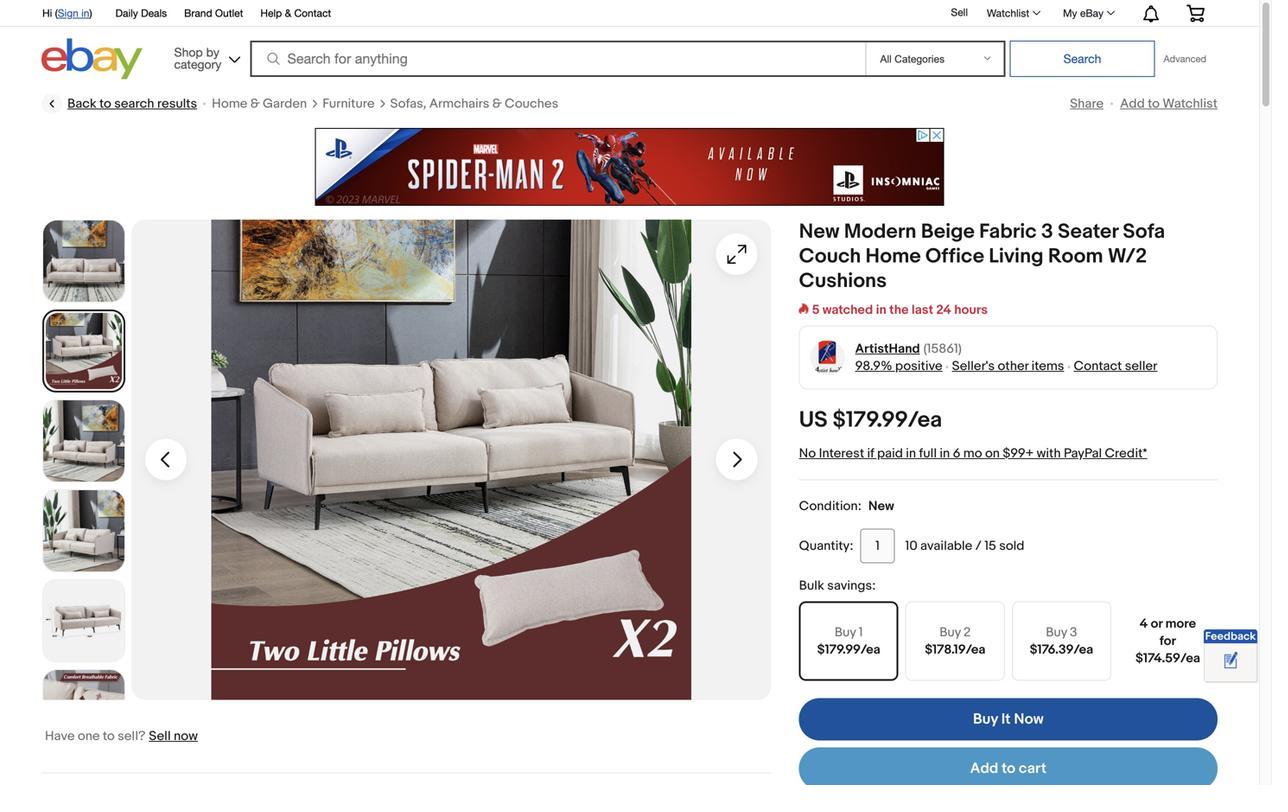 Task type: locate. For each thing, give the bounding box(es) containing it.
buy up $176.39/ea
[[1046, 625, 1068, 640]]

$179.99/ea down "1"
[[818, 642, 881, 658]]

bulk
[[800, 578, 825, 594]]

$178.19/ea
[[925, 642, 986, 658]]

your shopping cart image
[[1186, 5, 1206, 22]]

0 vertical spatial new
[[800, 220, 840, 244]]

& left couches
[[493, 96, 502, 112]]

add inside add to cart link
[[971, 760, 999, 778]]

none submit inside shop by category banner
[[1010, 41, 1156, 77]]

my ebay
[[1064, 7, 1104, 19]]

picture 4 of 24 image
[[43, 490, 125, 572]]

home & garden link
[[212, 95, 307, 112]]

sign
[[58, 7, 78, 19]]

0 vertical spatial watchlist
[[987, 7, 1030, 19]]

sofas, armchairs & couches link
[[390, 95, 559, 112]]

3 up $176.39/ea
[[1071, 625, 1078, 640]]

1 vertical spatial watchlist
[[1163, 96, 1218, 112]]

new up quantity: text field
[[869, 498, 895, 514]]

1 vertical spatial new
[[869, 498, 895, 514]]

picture 3 of 24 image
[[43, 400, 125, 482]]

0 horizontal spatial contact
[[294, 7, 331, 19]]

buy inside 'buy 2 $178.19/ea'
[[940, 625, 961, 640]]

3 right fabric
[[1042, 220, 1054, 244]]

sell left now
[[149, 728, 171, 744]]

1 horizontal spatial sell
[[952, 6, 968, 18]]

1
[[859, 625, 863, 640]]

sell?
[[118, 728, 146, 744]]

other
[[998, 358, 1029, 374]]

interest
[[819, 446, 865, 461]]

category
[[174, 57, 222, 71]]

buy left it
[[974, 710, 999, 729]]

buy for it
[[974, 710, 999, 729]]

& inside "link"
[[493, 96, 502, 112]]

if
[[868, 446, 875, 461]]

0 horizontal spatial new
[[800, 220, 840, 244]]

shop by category button
[[166, 38, 244, 76]]

1 horizontal spatial contact
[[1074, 358, 1123, 374]]

1 vertical spatial sell
[[149, 728, 171, 744]]

seller's other items link
[[953, 358, 1065, 374]]

3
[[1042, 220, 1054, 244], [1071, 625, 1078, 640]]

1 vertical spatial home
[[866, 244, 921, 269]]

more
[[1166, 616, 1197, 632]]

contact inside the account 'navigation'
[[294, 7, 331, 19]]

buy it now link
[[800, 698, 1218, 741]]

0 horizontal spatial 3
[[1042, 220, 1054, 244]]

the
[[890, 302, 909, 318]]

1 vertical spatial add
[[971, 760, 999, 778]]

for
[[1160, 633, 1177, 649]]

sell now link
[[149, 728, 198, 744]]

help & contact
[[261, 7, 331, 19]]

0 horizontal spatial add
[[971, 760, 999, 778]]

quantity:
[[800, 538, 854, 554]]

add to watchlist
[[1121, 96, 1218, 112]]

& for home
[[250, 96, 260, 112]]

&
[[285, 7, 292, 19], [250, 96, 260, 112], [493, 96, 502, 112]]

search
[[114, 96, 154, 112]]

positive
[[896, 358, 943, 374]]

watchlist down advanced link
[[1163, 96, 1218, 112]]

sold
[[1000, 538, 1025, 554]]

to for add to watchlist
[[1148, 96, 1160, 112]]

sofas,
[[390, 96, 427, 112]]

now
[[174, 728, 198, 744]]

buy for 2
[[940, 625, 961, 640]]

no interest if paid in full in 6 mo on $99+ with paypal credit* link
[[800, 446, 1148, 461]]

sofa
[[1124, 220, 1166, 244]]

15
[[985, 538, 997, 554]]

contact right help
[[294, 7, 331, 19]]

4
[[1140, 616, 1149, 632]]

in right sign
[[81, 7, 89, 19]]

new modern beige fabric 3 seater sofa couch home office living room w/2 cushions - picture 2 of 24 image
[[132, 220, 772, 700]]

buy left "1"
[[835, 625, 856, 640]]

buy inside buy 3 $176.39/ea
[[1046, 625, 1068, 640]]

new modern beige fabric 3 seater sofa couch home office living room w/2 cushions
[[800, 220, 1166, 294]]

Search for anything text field
[[253, 42, 863, 75]]

home & garden
[[212, 96, 307, 112]]

have
[[45, 728, 75, 744]]

sell link
[[944, 6, 976, 18]]

$174.59/ea
[[1136, 651, 1201, 666]]

to right one on the bottom left of page
[[103, 728, 115, 744]]

advanced link
[[1156, 42, 1216, 76]]

& right help
[[285, 7, 292, 19]]

contact
[[294, 7, 331, 19], [1074, 358, 1123, 374]]

$179.99/ea up paid
[[833, 407, 943, 434]]

advanced
[[1164, 53, 1207, 64]]

shop by category banner
[[33, 0, 1218, 84]]

full
[[920, 446, 937, 461]]

2 horizontal spatial &
[[493, 96, 502, 112]]

buy left 2
[[940, 625, 961, 640]]

to left cart on the right of the page
[[1002, 760, 1016, 778]]

0 vertical spatial contact
[[294, 7, 331, 19]]

add right share
[[1121, 96, 1146, 112]]

add to cart link
[[800, 748, 1218, 785]]

watchlist
[[987, 7, 1030, 19], [1163, 96, 1218, 112]]

sofas, armchairs & couches
[[390, 96, 559, 112]]

to for back to search results
[[99, 96, 111, 112]]

new up cushions
[[800, 220, 840, 244]]

1 horizontal spatial new
[[869, 498, 895, 514]]

home down category
[[212, 96, 248, 112]]

furniture link
[[323, 95, 375, 112]]

1 horizontal spatial home
[[866, 244, 921, 269]]

0 horizontal spatial watchlist
[[987, 7, 1030, 19]]

1 horizontal spatial 3
[[1071, 625, 1078, 640]]

in left full
[[906, 446, 917, 461]]

or
[[1152, 616, 1163, 632]]

no
[[800, 446, 817, 461]]

buy inside buy 1 $179.99/ea
[[835, 625, 856, 640]]

0 horizontal spatial home
[[212, 96, 248, 112]]

home up the
[[866, 244, 921, 269]]

watchlist right sell link
[[987, 7, 1030, 19]]

$179.99/ea
[[833, 407, 943, 434], [818, 642, 881, 658]]

w/2
[[1108, 244, 1148, 269]]

0 vertical spatial sell
[[952, 6, 968, 18]]

0 vertical spatial add
[[1121, 96, 1146, 112]]

now
[[1015, 710, 1044, 729]]

(15861)
[[924, 341, 962, 357]]

0 horizontal spatial &
[[250, 96, 260, 112]]

savings:
[[828, 578, 876, 594]]

brand outlet
[[184, 7, 243, 19]]

0 vertical spatial 3
[[1042, 220, 1054, 244]]

to down advanced link
[[1148, 96, 1160, 112]]

add left cart on the right of the page
[[971, 760, 999, 778]]

beige
[[922, 220, 975, 244]]

add
[[1121, 96, 1146, 112], [971, 760, 999, 778]]

& left garden
[[250, 96, 260, 112]]

have one to sell? sell now
[[45, 728, 198, 744]]

3 inside new modern beige fabric 3 seater sofa couch home office living room w/2 cushions
[[1042, 220, 1054, 244]]

1 vertical spatial 3
[[1071, 625, 1078, 640]]

& inside the account 'navigation'
[[285, 7, 292, 19]]

buy for 3
[[1046, 625, 1068, 640]]

new inside condition: new
[[869, 498, 895, 514]]

to right back
[[99, 96, 111, 112]]

0 horizontal spatial sell
[[149, 728, 171, 744]]

contact left seller
[[1074, 358, 1123, 374]]

couch
[[800, 244, 862, 269]]

buy
[[835, 625, 856, 640], [940, 625, 961, 640], [1046, 625, 1068, 640], [974, 710, 999, 729]]

artisthand image
[[810, 340, 846, 375]]

share
[[1071, 96, 1104, 112]]

new
[[800, 220, 840, 244], [869, 498, 895, 514]]

None submit
[[1010, 41, 1156, 77]]

sell left watchlist link on the right top
[[952, 6, 968, 18]]

1 horizontal spatial &
[[285, 7, 292, 19]]

1 vertical spatial $179.99/ea
[[818, 642, 881, 658]]

us
[[800, 407, 828, 434]]

1 horizontal spatial add
[[1121, 96, 1146, 112]]

buy for 1
[[835, 625, 856, 640]]



Task type: vqa. For each thing, say whether or not it's contained in the screenshot.
if
yes



Task type: describe. For each thing, give the bounding box(es) containing it.
add for add to cart
[[971, 760, 999, 778]]

(
[[55, 7, 58, 19]]

10 available / 15 sold
[[906, 538, 1025, 554]]

$176.39/ea
[[1030, 642, 1094, 658]]

/
[[976, 538, 982, 554]]

with
[[1037, 446, 1062, 461]]

account navigation
[[33, 0, 1218, 27]]

artisthand (15861)
[[856, 341, 962, 357]]

my ebay link
[[1054, 3, 1123, 23]]

add for add to watchlist
[[1121, 96, 1146, 112]]

new inside new modern beige fabric 3 seater sofa couch home office living room w/2 cushions
[[800, 220, 840, 244]]

outlet
[[215, 7, 243, 19]]

buy it now
[[974, 710, 1044, 729]]

5
[[813, 302, 820, 318]]

deals
[[141, 7, 167, 19]]

5 watched in the last 24 hours
[[813, 302, 988, 318]]

seller's
[[953, 358, 995, 374]]

fabric
[[980, 220, 1037, 244]]

watched
[[823, 302, 874, 318]]

daily deals
[[115, 7, 167, 19]]

cushions
[[800, 269, 887, 294]]

back to search results link
[[42, 93, 197, 114]]

cart
[[1019, 760, 1047, 778]]

hours
[[955, 302, 988, 318]]

seater
[[1058, 220, 1119, 244]]

daily
[[115, 7, 138, 19]]

room
[[1049, 244, 1104, 269]]

Quantity: text field
[[861, 529, 895, 563]]

to for add to cart
[[1002, 760, 1016, 778]]

advertisement region
[[315, 128, 945, 206]]

ebay
[[1081, 7, 1104, 19]]

artisthand
[[856, 341, 921, 357]]

in inside the account 'navigation'
[[81, 7, 89, 19]]

help & contact link
[[261, 4, 331, 23]]

back to search results
[[67, 96, 197, 112]]

1 vertical spatial contact
[[1074, 358, 1123, 374]]

armchairs
[[430, 96, 490, 112]]

0 vertical spatial $179.99/ea
[[833, 407, 943, 434]]

couches
[[505, 96, 559, 112]]

brand outlet link
[[184, 4, 243, 23]]

sell inside the account 'navigation'
[[952, 6, 968, 18]]

no interest if paid in full in 6 mo on $99+ with paypal credit*
[[800, 446, 1148, 461]]

garden
[[263, 96, 307, 112]]

share button
[[1071, 96, 1104, 112]]

available
[[921, 538, 973, 554]]

seller's other items
[[953, 358, 1065, 374]]

3 inside buy 3 $176.39/ea
[[1071, 625, 1078, 640]]

it
[[1002, 710, 1011, 729]]

1 horizontal spatial watchlist
[[1163, 96, 1218, 112]]

4 or more for $174.59/ea
[[1136, 616, 1201, 666]]

add to cart
[[971, 760, 1047, 778]]

hi
[[42, 7, 52, 19]]

98.9% positive link
[[856, 358, 943, 374]]

condition:
[[800, 499, 862, 514]]

watchlist link
[[978, 3, 1049, 23]]

paypal
[[1064, 446, 1103, 461]]

on
[[986, 446, 1001, 461]]

back
[[67, 96, 97, 112]]

daily deals link
[[115, 4, 167, 23]]

credit*
[[1105, 446, 1148, 461]]

contact seller
[[1074, 358, 1158, 374]]

seller
[[1126, 358, 1158, 374]]

brand
[[184, 7, 212, 19]]

)
[[89, 7, 92, 19]]

buy 1 $179.99/ea
[[818, 625, 881, 658]]

10
[[906, 538, 918, 554]]

help
[[261, 7, 282, 19]]

home inside new modern beige fabric 3 seater sofa couch home office living room w/2 cushions
[[866, 244, 921, 269]]

picture 2 of 24 image
[[44, 311, 124, 391]]

artisthand link
[[856, 340, 921, 358]]

office
[[926, 244, 985, 269]]

picture 5 of 24 image
[[43, 580, 125, 662]]

picture 1 of 24 image
[[43, 221, 125, 302]]

add to watchlist link
[[1121, 96, 1218, 112]]

mo
[[964, 446, 983, 461]]

paid
[[878, 446, 904, 461]]

results
[[157, 96, 197, 112]]

watchlist inside the account 'navigation'
[[987, 7, 1030, 19]]

in left '6'
[[940, 446, 951, 461]]

in left the
[[876, 302, 887, 318]]

& for help
[[285, 7, 292, 19]]

$99+
[[1003, 446, 1034, 461]]

my
[[1064, 7, 1078, 19]]

98.9% positive
[[856, 358, 943, 374]]

living
[[989, 244, 1044, 269]]

furniture
[[323, 96, 375, 112]]

buy 3 $176.39/ea
[[1030, 625, 1094, 658]]

modern
[[845, 220, 917, 244]]

bulk savings:
[[800, 578, 876, 594]]

0 vertical spatial home
[[212, 96, 248, 112]]

shop
[[174, 45, 203, 59]]

items
[[1032, 358, 1065, 374]]



